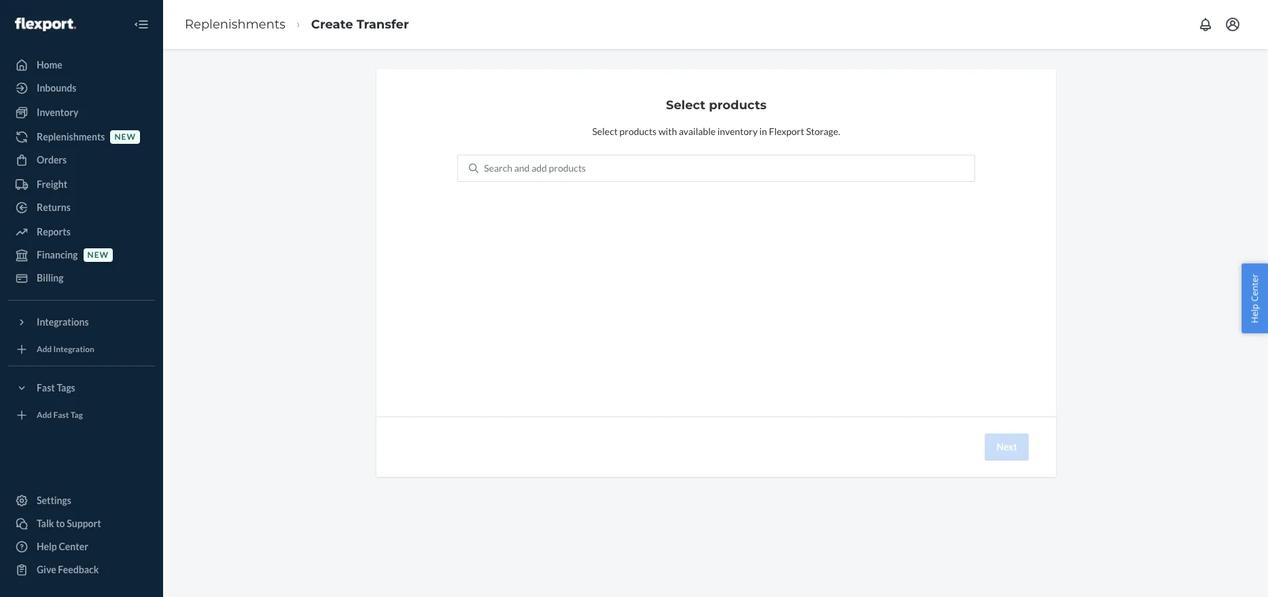 Task type: locate. For each thing, give the bounding box(es) containing it.
replenishments
[[185, 17, 285, 32], [37, 131, 105, 143]]

help center
[[1249, 274, 1261, 324], [37, 542, 88, 553]]

talk
[[37, 518, 54, 530]]

add inside "link"
[[37, 345, 52, 355]]

products up inventory
[[709, 98, 767, 113]]

inventory
[[37, 107, 78, 118]]

next
[[996, 442, 1017, 453]]

add left integration
[[37, 345, 52, 355]]

select left with
[[592, 126, 618, 137]]

0 horizontal spatial select
[[592, 126, 618, 137]]

reports
[[37, 226, 71, 238]]

0 vertical spatial fast
[[37, 383, 55, 394]]

give feedback
[[37, 565, 99, 576]]

talk to support
[[37, 518, 101, 530]]

products right add
[[549, 162, 586, 174]]

0 vertical spatial center
[[1249, 274, 1261, 302]]

home
[[37, 59, 62, 71]]

0 vertical spatial replenishments
[[185, 17, 285, 32]]

0 vertical spatial new
[[114, 132, 136, 142]]

tag
[[70, 411, 83, 421]]

returns link
[[8, 197, 155, 219]]

breadcrumbs navigation
[[174, 5, 420, 44]]

new down reports link
[[87, 250, 109, 261]]

available
[[679, 126, 716, 137]]

1 vertical spatial add
[[37, 411, 52, 421]]

help center link
[[8, 537, 155, 559]]

new
[[114, 132, 136, 142], [87, 250, 109, 261]]

to
[[56, 518, 65, 530]]

0 vertical spatial select
[[666, 98, 705, 113]]

1 horizontal spatial help center
[[1249, 274, 1261, 324]]

select up available
[[666, 98, 705, 113]]

reports link
[[8, 222, 155, 243]]

support
[[67, 518, 101, 530]]

transfer
[[357, 17, 409, 32]]

products
[[709, 98, 767, 113], [619, 126, 657, 137], [549, 162, 586, 174]]

0 vertical spatial add
[[37, 345, 52, 355]]

add for add integration
[[37, 345, 52, 355]]

1 horizontal spatial help
[[1249, 304, 1261, 324]]

talk to support button
[[8, 514, 155, 535]]

1 vertical spatial help
[[37, 542, 57, 553]]

0 horizontal spatial help
[[37, 542, 57, 553]]

1 vertical spatial fast
[[53, 411, 69, 421]]

flexport logo image
[[15, 17, 76, 31]]

0 horizontal spatial products
[[549, 162, 586, 174]]

add for add fast tag
[[37, 411, 52, 421]]

help
[[1249, 304, 1261, 324], [37, 542, 57, 553]]

add fast tag
[[37, 411, 83, 421]]

0 vertical spatial help center
[[1249, 274, 1261, 324]]

add down 'fast tags'
[[37, 411, 52, 421]]

1 horizontal spatial center
[[1249, 274, 1261, 302]]

0 horizontal spatial new
[[87, 250, 109, 261]]

1 vertical spatial replenishments
[[37, 131, 105, 143]]

0 vertical spatial help
[[1249, 304, 1261, 324]]

create
[[311, 17, 353, 32]]

products left with
[[619, 126, 657, 137]]

in
[[759, 126, 767, 137]]

freight
[[37, 179, 67, 190]]

1 horizontal spatial select
[[666, 98, 705, 113]]

1 horizontal spatial replenishments
[[185, 17, 285, 32]]

select for select products
[[666, 98, 705, 113]]

fast left tag on the bottom left
[[53, 411, 69, 421]]

0 horizontal spatial replenishments
[[37, 131, 105, 143]]

products for select products
[[709, 98, 767, 113]]

1 vertical spatial help center
[[37, 542, 88, 553]]

2 horizontal spatial products
[[709, 98, 767, 113]]

fast tags button
[[8, 378, 155, 400]]

center
[[1249, 274, 1261, 302], [59, 542, 88, 553]]

1 vertical spatial new
[[87, 250, 109, 261]]

select products
[[666, 98, 767, 113]]

fast
[[37, 383, 55, 394], [53, 411, 69, 421]]

tags
[[57, 383, 75, 394]]

select
[[666, 98, 705, 113], [592, 126, 618, 137]]

open account menu image
[[1225, 16, 1241, 33]]

search image
[[469, 164, 479, 173]]

fast left tags
[[37, 383, 55, 394]]

search and add products
[[484, 162, 586, 174]]

select products with available inventory in flexport storage.
[[592, 126, 840, 137]]

1 add from the top
[[37, 345, 52, 355]]

financing
[[37, 249, 78, 261]]

and
[[514, 162, 530, 174]]

1 vertical spatial select
[[592, 126, 618, 137]]

1 vertical spatial center
[[59, 542, 88, 553]]

new up orders link
[[114, 132, 136, 142]]

add fast tag link
[[8, 405, 155, 427]]

0 vertical spatial products
[[709, 98, 767, 113]]

2 add from the top
[[37, 411, 52, 421]]

close navigation image
[[133, 16, 149, 33]]

1 vertical spatial products
[[619, 126, 657, 137]]

create transfer link
[[311, 17, 409, 32]]

add integration link
[[8, 339, 155, 361]]

help center inside button
[[1249, 274, 1261, 324]]

new for replenishments
[[114, 132, 136, 142]]

1 horizontal spatial products
[[619, 126, 657, 137]]

0 horizontal spatial help center
[[37, 542, 88, 553]]

1 horizontal spatial new
[[114, 132, 136, 142]]

add
[[37, 345, 52, 355], [37, 411, 52, 421]]



Task type: describe. For each thing, give the bounding box(es) containing it.
fast inside fast tags dropdown button
[[37, 383, 55, 394]]

inbounds
[[37, 82, 76, 94]]

replenishments inside breadcrumbs navigation
[[185, 17, 285, 32]]

center inside button
[[1249, 274, 1261, 302]]

give
[[37, 565, 56, 576]]

billing link
[[8, 268, 155, 289]]

next button
[[985, 434, 1029, 461]]

home link
[[8, 54, 155, 76]]

billing
[[37, 272, 64, 284]]

create transfer
[[311, 17, 409, 32]]

0 horizontal spatial center
[[59, 542, 88, 553]]

help inside button
[[1249, 304, 1261, 324]]

give feedback button
[[8, 560, 155, 582]]

integrations
[[37, 317, 89, 328]]

new for financing
[[87, 250, 109, 261]]

products for select products with available inventory in flexport storage.
[[619, 126, 657, 137]]

returns
[[37, 202, 71, 213]]

search
[[484, 162, 512, 174]]

inbounds link
[[8, 77, 155, 99]]

integrations button
[[8, 312, 155, 334]]

with
[[658, 126, 677, 137]]

help center button
[[1242, 264, 1268, 334]]

inventory link
[[8, 102, 155, 124]]

add
[[531, 162, 547, 174]]

integration
[[53, 345, 94, 355]]

settings link
[[8, 491, 155, 512]]

orders link
[[8, 149, 155, 171]]

orders
[[37, 154, 67, 166]]

settings
[[37, 495, 71, 507]]

inventory
[[717, 126, 758, 137]]

feedback
[[58, 565, 99, 576]]

add integration
[[37, 345, 94, 355]]

replenishments link
[[185, 17, 285, 32]]

select for select products with available inventory in flexport storage.
[[592, 126, 618, 137]]

fast tags
[[37, 383, 75, 394]]

open notifications image
[[1197, 16, 1214, 33]]

freight link
[[8, 174, 155, 196]]

fast inside add fast tag link
[[53, 411, 69, 421]]

flexport
[[769, 126, 804, 137]]

storage.
[[806, 126, 840, 137]]

2 vertical spatial products
[[549, 162, 586, 174]]



Task type: vqa. For each thing, say whether or not it's contained in the screenshot.
the Close image
no



